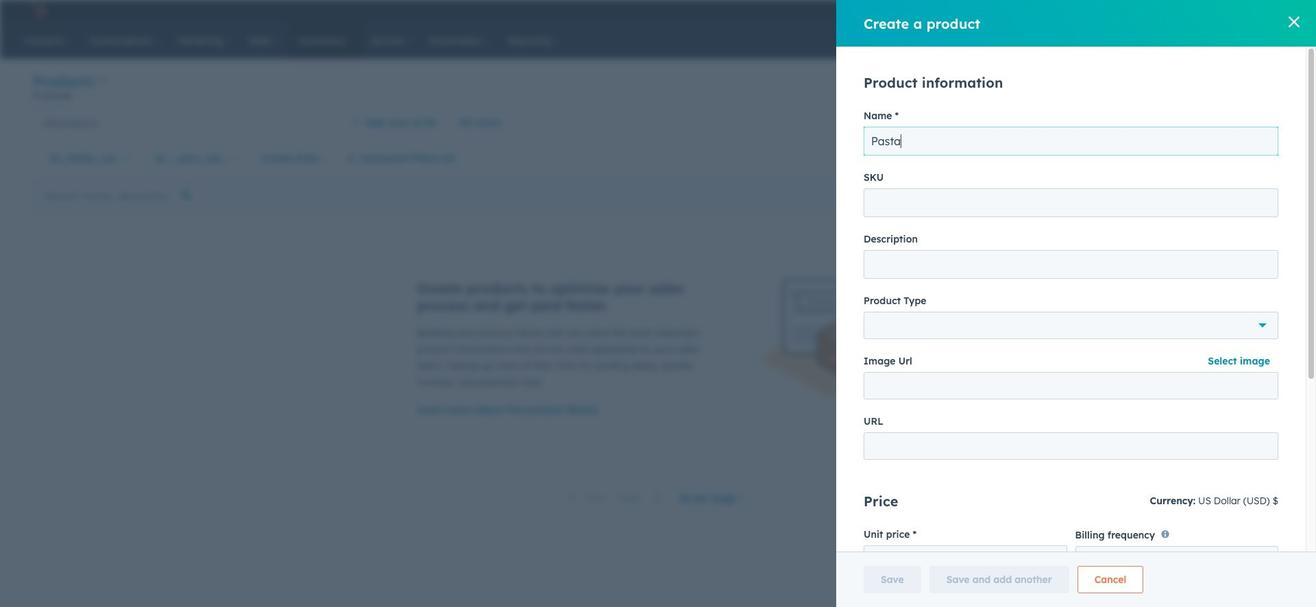 Task type: vqa. For each thing, say whether or not it's contained in the screenshot.
the in the availability behavior your visitors are more engaged when they know your team's availability. set up the chat experience for when your team is available, away, and outside working hours.
no



Task type: locate. For each thing, give the bounding box(es) containing it.
Search name, description, or SKU search field
[[36, 183, 203, 208]]

banner
[[33, 71, 1284, 109]]

None text field
[[864, 250, 1279, 279], [864, 433, 1279, 460], [864, 250, 1279, 279], [864, 433, 1279, 460]]

None text field
[[864, 127, 1279, 156], [864, 189, 1279, 217], [864, 372, 1279, 400], [864, 546, 1068, 573], [864, 127, 1279, 156], [864, 189, 1279, 217], [864, 372, 1279, 400], [864, 546, 1068, 573]]

menu
[[1015, 0, 1300, 22]]

dialog
[[837, 0, 1317, 608]]

close image
[[1289, 16, 1300, 27]]

Search HubSpot search field
[[1114, 29, 1269, 52]]



Task type: describe. For each thing, give the bounding box(es) containing it.
pagination navigation
[[561, 490, 671, 508]]

jacob simon image
[[1219, 5, 1231, 17]]

marketplaces image
[[1115, 6, 1127, 19]]



